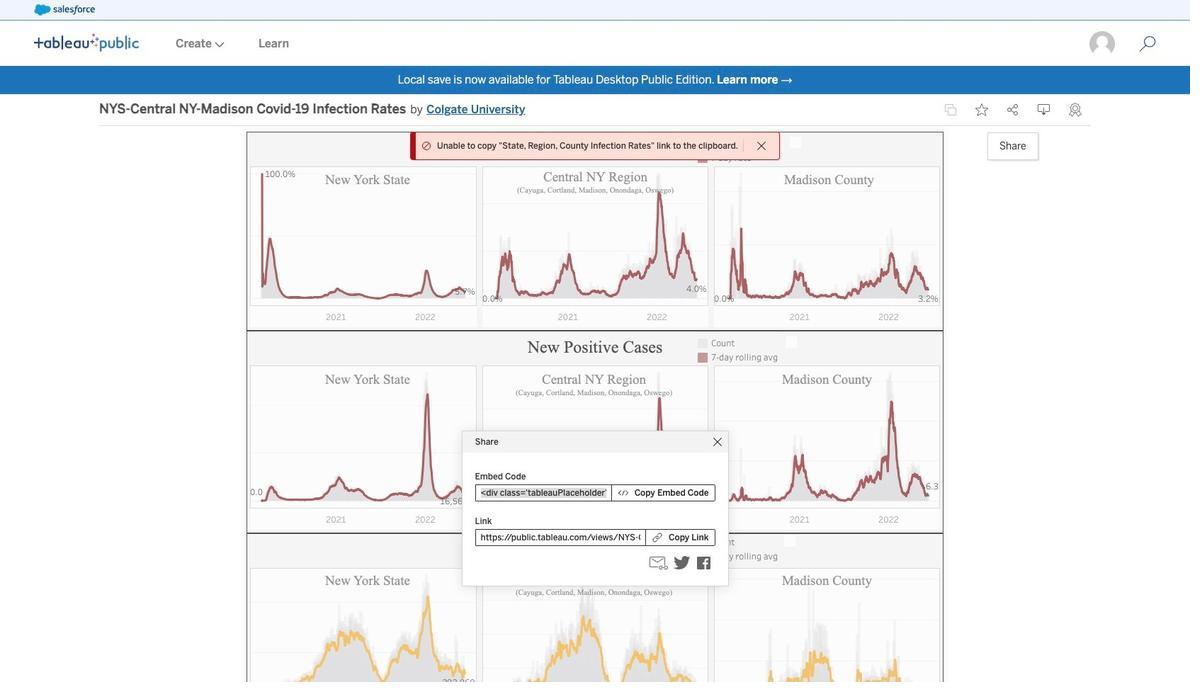Task type: vqa. For each thing, say whether or not it's contained in the screenshot.
second the add favorite IMAGE from right
no



Task type: locate. For each thing, give the bounding box(es) containing it.
christina.overa image
[[1089, 30, 1117, 58]]

disabled by author image
[[945, 103, 958, 116]]

nominate for viz of the day image
[[1070, 103, 1082, 117]]



Task type: describe. For each thing, give the bounding box(es) containing it.
salesforce logo image
[[34, 4, 95, 16]]

create image
[[212, 42, 225, 47]]

logo image
[[34, 33, 139, 52]]

favorite button image
[[976, 103, 989, 116]]

download image
[[1038, 103, 1051, 116]]

go to search image
[[1123, 35, 1174, 52]]

share image
[[1007, 103, 1020, 116]]



